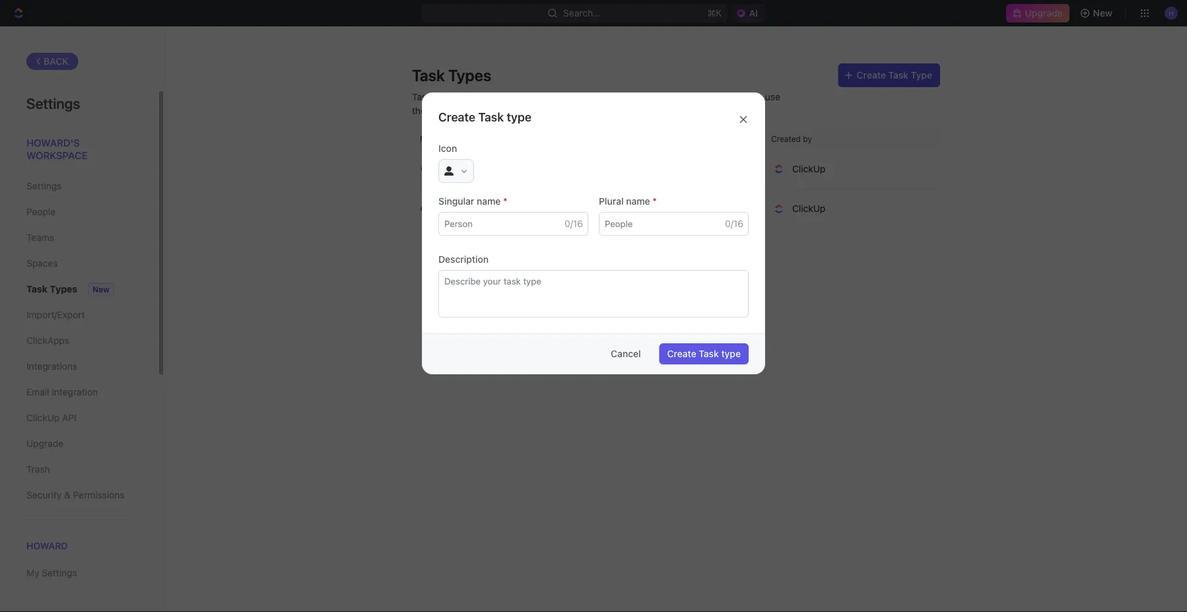 Task type: vqa. For each thing, say whether or not it's contained in the screenshot.
the leftmost Create Task type
yes



Task type: locate. For each thing, give the bounding box(es) containing it.
2 vertical spatial clickup
[[26, 413, 60, 423]]

new
[[1094, 8, 1113, 18], [93, 285, 110, 294]]

* up the people field
[[653, 196, 657, 207]]

0 vertical spatial upgrade link
[[1007, 4, 1070, 22]]

2 name from the left
[[626, 196, 650, 207]]

Describe your task type text field
[[439, 270, 749, 318]]

clickup for milestone
[[793, 203, 826, 214]]

1 horizontal spatial name
[[626, 196, 650, 207]]

create down be
[[439, 110, 476, 124]]

1 horizontal spatial 0/16
[[725, 218, 744, 229]]

2 0/16 from the left
[[725, 218, 744, 229]]

trash
[[26, 464, 50, 475]]

integration
[[52, 387, 98, 398]]

for
[[493, 91, 505, 102], [436, 105, 448, 116]]

0 horizontal spatial *
[[503, 196, 508, 207]]

tasks can be used for anything in clickup. customize names and icons of tasks to use them for things like epics, customers, people, invoices, 1on1s.
[[412, 91, 781, 116]]

0 horizontal spatial upgrade
[[26, 438, 63, 449]]

0 vertical spatial new
[[1094, 8, 1113, 18]]

clickup
[[793, 163, 826, 174], [793, 203, 826, 214], [26, 413, 60, 423]]

settings link
[[26, 175, 131, 198]]

upgrade down clickup api
[[26, 438, 63, 449]]

plural name *
[[599, 196, 657, 207]]

0 horizontal spatial task types
[[26, 284, 77, 295]]

for up epics,
[[493, 91, 505, 102]]

1 horizontal spatial create
[[668, 348, 697, 359]]

0 horizontal spatial upgrade link
[[26, 433, 131, 455]]

milestone
[[441, 203, 484, 214]]

0 horizontal spatial tasks
[[412, 91, 436, 102]]

1 horizontal spatial upgrade
[[1025, 8, 1063, 18]]

task types
[[412, 66, 492, 85], [26, 284, 77, 295]]

be
[[457, 91, 467, 102]]

used
[[470, 91, 491, 102]]

types
[[448, 66, 492, 85], [50, 284, 77, 295]]

new inside "button"
[[1094, 8, 1113, 18]]

1 vertical spatial new
[[93, 285, 110, 294]]

types up import/export
[[50, 284, 77, 295]]

new button
[[1075, 3, 1121, 24]]

* for singular name *
[[503, 196, 508, 207]]

created by
[[772, 134, 812, 143]]

customers,
[[525, 105, 573, 116]]

things
[[451, 105, 477, 116]]

1 horizontal spatial create task type
[[668, 348, 741, 359]]

create right the cancel
[[668, 348, 697, 359]]

people,
[[576, 105, 608, 116]]

(default)
[[464, 164, 496, 174]]

cancel
[[611, 348, 641, 359]]

1 vertical spatial create
[[439, 110, 476, 124]]

0 horizontal spatial 0/16
[[565, 218, 583, 229]]

tasks left to
[[728, 91, 752, 102]]

0 horizontal spatial create task type
[[439, 110, 532, 124]]

plural
[[599, 196, 624, 207]]

clickup api
[[26, 413, 76, 423]]

task (default)
[[441, 163, 496, 174]]

1 vertical spatial create task type
[[668, 348, 741, 359]]

settings
[[26, 94, 80, 112], [26, 181, 62, 192], [42, 568, 77, 579]]

howard's
[[26, 137, 80, 148]]

upgrade link left 'new' "button"
[[1007, 4, 1070, 22]]

2 tasks from the left
[[728, 91, 752, 102]]

⌘k
[[708, 8, 722, 18]]

1 vertical spatial type
[[722, 348, 741, 359]]

0 horizontal spatial new
[[93, 285, 110, 294]]

1 horizontal spatial type
[[722, 348, 741, 359]]

upgrade link
[[1007, 4, 1070, 22], [26, 433, 131, 455]]

0/16
[[565, 218, 583, 229], [725, 218, 744, 229]]

Person field
[[439, 212, 589, 236]]

name right singular at the top left of the page
[[477, 196, 501, 207]]

0 horizontal spatial type
[[507, 110, 532, 124]]

spaces link
[[26, 252, 131, 275]]

my settings
[[26, 568, 77, 579]]

1 vertical spatial task types
[[26, 284, 77, 295]]

create task type inside button
[[668, 348, 741, 359]]

and
[[673, 91, 689, 102]]

clickup inside settings element
[[26, 413, 60, 423]]

1 vertical spatial types
[[50, 284, 77, 295]]

tasks
[[412, 91, 436, 102], [728, 91, 752, 102]]

1 horizontal spatial new
[[1094, 8, 1113, 18]]

name
[[477, 196, 501, 207], [626, 196, 650, 207]]

import/export link
[[26, 304, 131, 326]]

People field
[[599, 212, 749, 236]]

1 vertical spatial clickup
[[793, 203, 826, 214]]

like
[[480, 105, 494, 116]]

1 vertical spatial upgrade link
[[26, 433, 131, 455]]

create task type button
[[839, 63, 941, 87]]

1 name from the left
[[477, 196, 501, 207]]

description
[[439, 254, 489, 265]]

name right plural
[[626, 196, 650, 207]]

0 vertical spatial create task type
[[439, 110, 532, 124]]

type
[[507, 110, 532, 124], [722, 348, 741, 359]]

settings up howard's
[[26, 94, 80, 112]]

0 horizontal spatial name
[[477, 196, 501, 207]]

create left type
[[857, 70, 886, 81]]

upgrade link up trash link
[[26, 433, 131, 455]]

1 horizontal spatial upgrade link
[[1007, 4, 1070, 22]]

0 vertical spatial type
[[507, 110, 532, 124]]

1 vertical spatial for
[[436, 105, 448, 116]]

my
[[26, 568, 39, 579]]

by
[[803, 134, 812, 143]]

task
[[412, 66, 445, 85], [889, 70, 909, 81], [479, 110, 504, 124], [441, 163, 461, 174], [26, 284, 48, 295], [699, 348, 719, 359]]

icon
[[439, 143, 457, 154]]

0 horizontal spatial for
[[436, 105, 448, 116]]

upgrade left 'new' "button"
[[1025, 8, 1063, 18]]

name
[[420, 134, 442, 143]]

task types up can
[[412, 66, 492, 85]]

icons
[[692, 91, 714, 102]]

2 * from the left
[[653, 196, 657, 207]]

name for singular
[[477, 196, 501, 207]]

2 horizontal spatial create
[[857, 70, 886, 81]]

1 0/16 from the left
[[565, 218, 583, 229]]

settings up "people"
[[26, 181, 62, 192]]

0 vertical spatial create
[[857, 70, 886, 81]]

clickapps
[[26, 335, 69, 346]]

0 vertical spatial settings
[[26, 94, 80, 112]]

people
[[26, 206, 56, 217]]

tasks up them at left
[[412, 91, 436, 102]]

task types up import/export
[[26, 284, 77, 295]]

howard
[[26, 541, 68, 552]]

1 vertical spatial upgrade
[[26, 438, 63, 449]]

to
[[754, 91, 763, 102]]

* up person field
[[503, 196, 508, 207]]

clickup for task
[[793, 163, 826, 174]]

&
[[64, 490, 71, 501]]

0 horizontal spatial types
[[50, 284, 77, 295]]

0 vertical spatial task types
[[412, 66, 492, 85]]

of
[[717, 91, 725, 102]]

settings right my
[[42, 568, 77, 579]]

for down can
[[436, 105, 448, 116]]

user large image
[[445, 166, 454, 176]]

*
[[503, 196, 508, 207], [653, 196, 657, 207]]

2 vertical spatial create
[[668, 348, 697, 359]]

created
[[772, 134, 801, 143]]

0 vertical spatial for
[[493, 91, 505, 102]]

upgrade
[[1025, 8, 1063, 18], [26, 438, 63, 449]]

1 * from the left
[[503, 196, 508, 207]]

email
[[26, 387, 49, 398]]

1 horizontal spatial tasks
[[728, 91, 752, 102]]

1 horizontal spatial types
[[448, 66, 492, 85]]

use
[[765, 91, 781, 102]]

0 vertical spatial clickup
[[793, 163, 826, 174]]

1 horizontal spatial *
[[653, 196, 657, 207]]

people link
[[26, 201, 131, 223]]

create
[[857, 70, 886, 81], [439, 110, 476, 124], [668, 348, 697, 359]]

customize
[[595, 91, 640, 102]]

create task type
[[439, 110, 532, 124], [668, 348, 741, 359]]

types up be
[[448, 66, 492, 85]]

import/export
[[26, 309, 85, 320]]

back
[[44, 56, 68, 67]]



Task type: describe. For each thing, give the bounding box(es) containing it.
1 tasks from the left
[[412, 91, 436, 102]]

0 horizontal spatial create
[[439, 110, 476, 124]]

upgrade inside settings element
[[26, 438, 63, 449]]

name for plural
[[626, 196, 650, 207]]

my settings link
[[26, 562, 131, 585]]

invoices,
[[610, 105, 648, 116]]

type inside button
[[722, 348, 741, 359]]

teams
[[26, 232, 54, 243]]

1 horizontal spatial for
[[493, 91, 505, 102]]

singular name *
[[439, 196, 508, 207]]

trash link
[[26, 458, 131, 481]]

security & permissions
[[26, 490, 124, 501]]

workspace
[[26, 150, 87, 161]]

teams link
[[26, 227, 131, 249]]

them
[[412, 105, 434, 116]]

1 vertical spatial settings
[[26, 181, 62, 192]]

in
[[547, 91, 554, 102]]

back link
[[26, 53, 78, 70]]

email integration link
[[26, 381, 131, 404]]

new inside settings element
[[93, 285, 110, 294]]

email integration
[[26, 387, 98, 398]]

search...
[[564, 8, 601, 18]]

type
[[911, 70, 933, 81]]

api
[[62, 413, 76, 423]]

1 horizontal spatial task types
[[412, 66, 492, 85]]

create task type button
[[660, 343, 749, 365]]

create task type
[[857, 70, 933, 81]]

singular
[[439, 196, 475, 207]]

names
[[643, 91, 671, 102]]

security
[[26, 490, 62, 501]]

integrations link
[[26, 355, 131, 378]]

0 vertical spatial types
[[448, 66, 492, 85]]

epics,
[[496, 105, 522, 116]]

settings element
[[0, 26, 165, 612]]

anything
[[508, 91, 544, 102]]

task inside settings element
[[26, 284, 48, 295]]

integrations
[[26, 361, 77, 372]]

0/16 for singular name *
[[565, 218, 583, 229]]

0 vertical spatial upgrade
[[1025, 8, 1063, 18]]

task types inside settings element
[[26, 284, 77, 295]]

can
[[439, 91, 454, 102]]

0/16 for plural name *
[[725, 218, 744, 229]]

security & permissions link
[[26, 484, 131, 507]]

permissions
[[73, 490, 124, 501]]

1on1s.
[[650, 105, 676, 116]]

spaces
[[26, 258, 58, 269]]

types inside settings element
[[50, 284, 77, 295]]

cancel button
[[603, 343, 649, 365]]

clickup.
[[557, 91, 592, 102]]

2 vertical spatial settings
[[42, 568, 77, 579]]

howard's workspace
[[26, 137, 87, 161]]

clickapps link
[[26, 330, 131, 352]]

* for plural name *
[[653, 196, 657, 207]]

clickup api link
[[26, 407, 131, 429]]



